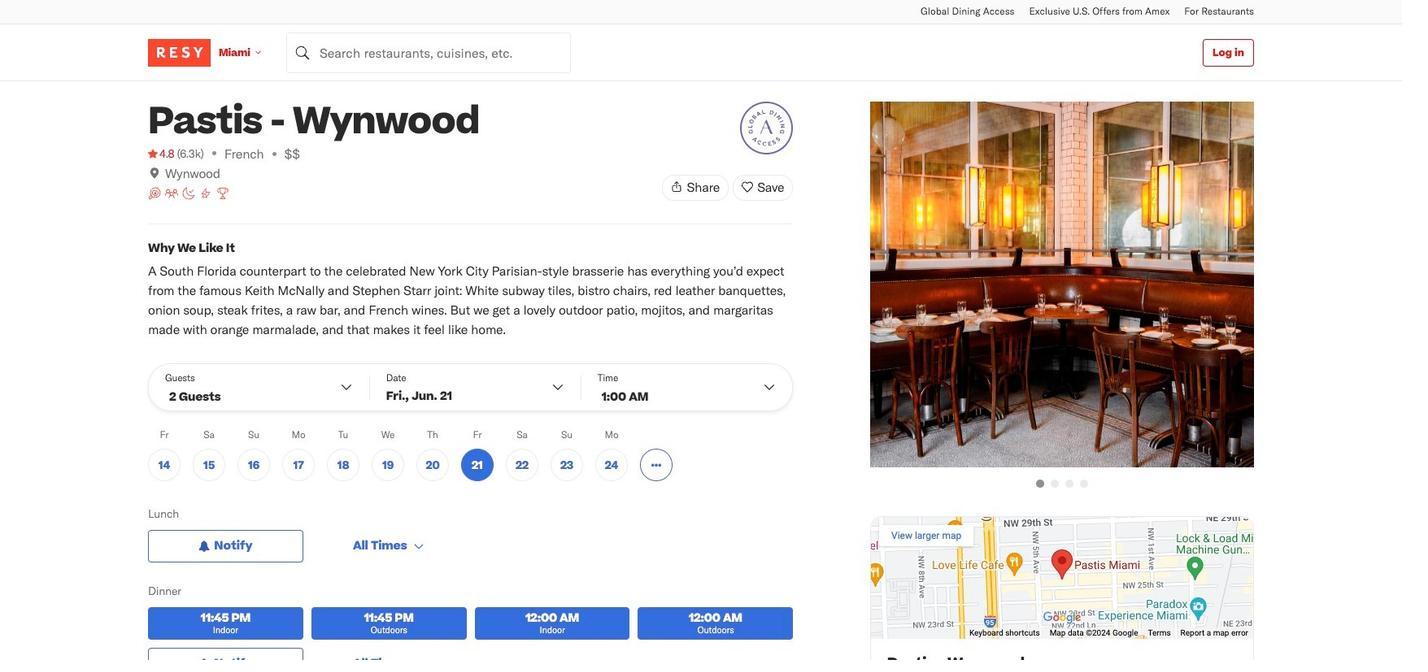 Task type: locate. For each thing, give the bounding box(es) containing it.
None field
[[286, 32, 571, 73]]

Search restaurants, cuisines, etc. text field
[[286, 32, 571, 73]]



Task type: describe. For each thing, give the bounding box(es) containing it.
4.8 out of 5 stars image
[[148, 146, 174, 162]]



